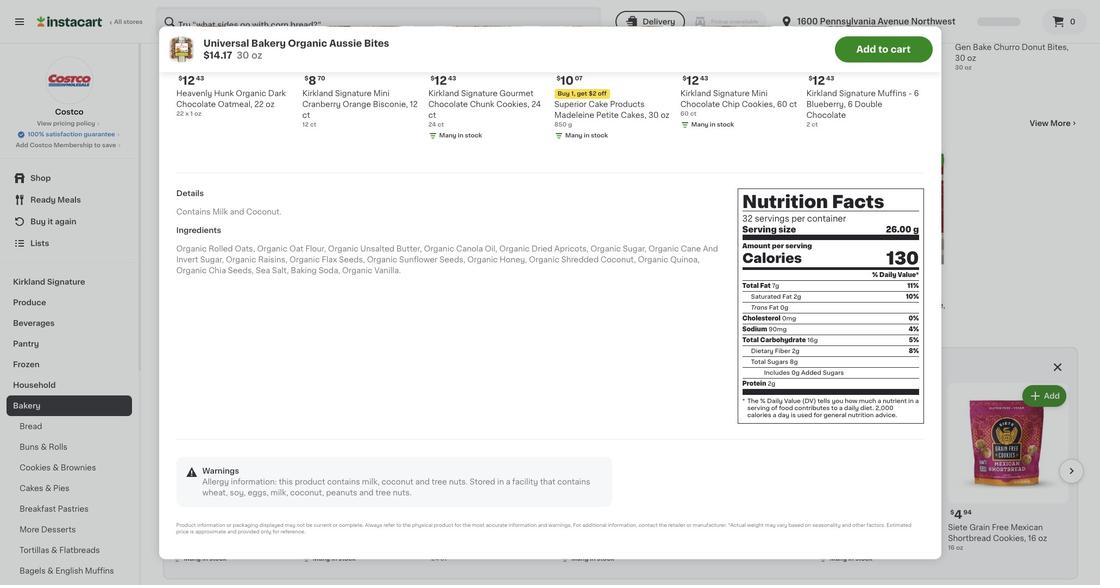 Task type: vqa. For each thing, say whether or not it's contained in the screenshot.
Belgian
yes



Task type: locate. For each thing, give the bounding box(es) containing it.
% inside * the % daily value (dv) tells you how much a nutrient in a serving of food contributes to a daily diet. 2,000 calories a day is used for general nutrition advice.
[[761, 399, 766, 405]]

more
[[1051, 120, 1072, 127], [20, 526, 39, 534]]

costco
[[55, 108, 84, 116], [30, 142, 52, 148]]

&
[[41, 444, 47, 451], [53, 464, 59, 472], [45, 485, 51, 493], [51, 547, 57, 555], [47, 568, 54, 575]]

1 horizontal spatial more
[[1051, 120, 1072, 127]]

sugar, up chia
[[200, 256, 224, 264]]

43 for kirkland signature gourmet chocolate chunk cookies, 24 ct
[[448, 76, 457, 82]]

petite inside sugar bowl bakery petite palmiers, 32 oz
[[246, 524, 269, 532]]

1 vertical spatial sugars
[[824, 371, 845, 377]]

1 horizontal spatial delivery
[[950, 17, 985, 26]]

reference.
[[281, 530, 306, 535]]

cakes,
[[621, 111, 647, 119]]

43 for heavenly hunk organic dark chocolate oatmeal, 22 oz
[[196, 76, 204, 82]]

buy for buy it again
[[30, 218, 46, 226]]

la inside la dolce vita classic italian biscotti, 40 oz
[[690, 524, 699, 532]]

fat left "7g"
[[761, 284, 771, 290]]

1 horizontal spatial get
[[577, 91, 588, 97]]

43 up kirkland signature gourmet chocolate chunk cookies, 24 ct 24 ct
[[448, 76, 457, 82]]

off
[[598, 91, 607, 97], [475, 525, 484, 531]]

buy 1, get $2 off
[[558, 91, 607, 97]]

9 left 69 on the right top of page
[[698, 29, 706, 40]]

1 horizontal spatial 6
[[915, 90, 920, 97]]

butter inside the kirkland signature butter croissants,12 ct 12 ct
[[234, 43, 258, 51]]

may up the reference.
[[285, 523, 296, 528]]

0 vertical spatial bakery
[[252, 39, 286, 47]]

43 for kirkland signature mini chocolate chip cookies, 60 ct
[[701, 76, 709, 82]]

add button
[[766, 387, 808, 406], [895, 387, 937, 406], [1024, 387, 1066, 406]]

1 vertical spatial best seller
[[166, 265, 194, 270]]

coconut,
[[601, 256, 636, 264]]

1 vertical spatial assortment,
[[819, 535, 866, 543]]

0 horizontal spatial $ 10 81
[[297, 29, 322, 40]]

2 seller from the top
[[179, 265, 194, 270]]

salt,
[[272, 267, 289, 275]]

cakes & pies link
[[7, 478, 132, 499]]

fiber
[[776, 349, 791, 355]]

mini inside kirkland signature mini cranberry orange bisconie, 12 ct 12 ct
[[374, 90, 390, 97]]

1 vertical spatial is
[[190, 530, 194, 535]]

in up kirkland signature gourmet chocolate chunk cookies, 24 ct 24 ct
[[457, 76, 462, 82]]

ghirardelli snowman assortment, 15 oz
[[692, 291, 770, 309]]

dolce for italian
[[843, 524, 866, 532]]

cinnaroll
[[824, 43, 857, 51]]

per up calories
[[773, 243, 785, 250]]

0 vertical spatial 32
[[743, 215, 753, 223]]

10-
[[848, 54, 860, 62]]

2 add button from the left
[[895, 387, 937, 406]]

oats,
[[235, 246, 255, 253]]

total carbohydrate 16g
[[743, 338, 819, 344]]

0 horizontal spatial sugar,
[[200, 256, 224, 264]]

1 dolce from the left
[[701, 524, 724, 532]]

$ inside $ 16 16
[[430, 29, 434, 35]]

costco up view pricing policy link
[[55, 108, 84, 116]]

organic left quinoa,
[[638, 256, 669, 264]]

per for serving
[[773, 243, 785, 250]]

1 vertical spatial fat
[[783, 295, 793, 301]]

$ for kirkland signature muffins - 6 blueberry, 6 double chocolate
[[809, 76, 813, 82]]

1, for $6
[[448, 525, 453, 531]]

this
[[279, 479, 293, 486]]

delivery inside delivery by 5:10pm link
[[950, 17, 985, 26]]

30 inside universal bakery organic aussie bites $14.17 30 oz
[[237, 51, 249, 59]]

count
[[860, 54, 882, 62]]

to inside add to cart button
[[879, 45, 889, 53]]

60 right cakes,
[[681, 111, 689, 117]]

a inside warnings allergy information: this product contains milk, coconut and tree nuts. stored in a facility that contains wheat, soy, eggs, milk, coconut, peanuts and tree nuts.
[[506, 479, 511, 486]]

& for cakes
[[45, 485, 51, 493]]

10
[[301, 29, 315, 40], [566, 29, 579, 40], [561, 75, 574, 86]]

0 vertical spatial g
[[569, 122, 573, 128]]

chocolate up "25.4" on the left of page
[[352, 43, 391, 51]]

stock down 36
[[339, 556, 356, 562]]

24
[[532, 101, 541, 108], [429, 122, 437, 128], [432, 556, 439, 562]]

0 horizontal spatial milk,
[[271, 490, 288, 497]]

0 horizontal spatial delivery
[[606, 18, 639, 26]]

3 $ 12 43 from the left
[[683, 75, 709, 86]]

0 horizontal spatial costco
[[30, 142, 52, 148]]

2 $ 10 81 from the left
[[562, 29, 587, 40]]

0 horizontal spatial information
[[197, 523, 225, 528]]

0 horizontal spatial daily
[[768, 399, 783, 405]]

all stores link
[[37, 7, 144, 37]]

2 vertical spatial 24
[[432, 556, 439, 562]]

signature for kirkland signature gourmet chocolate chunk cookies, 24 ct 24 ct
[[461, 90, 498, 97]]

chocolate inside 'kirkland signature mini chocolate chip cookies, 60 ct 60 ct'
[[681, 101, 721, 108]]

% daily value*
[[873, 273, 920, 279]]

0 vertical spatial costco
[[55, 108, 84, 116]]

2 vertical spatial fat
[[770, 305, 779, 311]]

is up palmiers,
[[190, 530, 194, 535]]

8 up cinnaroll
[[830, 29, 838, 40]]

many in stock down 36
[[313, 556, 356, 562]]

butter,
[[397, 246, 422, 253]]

12 inside the kirkland signature butter croissants,12 ct 12 ct
[[163, 65, 169, 71]]

kirkland inside kirkland signature crepes, biscuits with belgian chocolate, 20 oz 19.97 oz
[[824, 291, 854, 298]]

signature inside 'kirkland signature mini chocolate chip cookies, 60 ct 60 ct'
[[714, 90, 750, 97]]

70 inside 8 70
[[310, 277, 318, 283]]

4 $ 12 43 from the left
[[809, 75, 835, 86]]

$ 10 07
[[557, 75, 583, 86]]

30 for 9
[[956, 54, 966, 62]]

kirkland inside 'kirkland signature mini chocolate chip cookies, 60 ct 60 ct'
[[681, 90, 712, 97]]

2g down "includes"
[[768, 382, 776, 388]]

signature up chunk
[[461, 90, 498, 97]]

a down of
[[773, 413, 777, 419]]

add inside add costco membership to save link
[[16, 142, 28, 148]]

1 horizontal spatial gourmet
[[859, 43, 893, 51]]

chocolate left chunk
[[429, 101, 468, 108]]

1 best from the top
[[166, 17, 178, 22]]

tipiak french macarons variety, 36 ct
[[302, 524, 393, 543]]

signature inside kirkland signature muffins - 6 blueberry, 6 double chocolate 2 ct
[[840, 90, 876, 97]]

0 horizontal spatial 60
[[681, 111, 689, 117]]

best seller up 45
[[166, 17, 194, 22]]

1 best seller from the top
[[166, 17, 194, 22]]

more desserts link
[[7, 520, 132, 540]]

1 horizontal spatial 22
[[255, 101, 264, 108]]

0 vertical spatial $ 8 70
[[826, 29, 847, 40]]

mini inside 'kirkland signature mini chocolate chip cookies, 60 ct 60 ct'
[[752, 90, 768, 97]]

in
[[193, 76, 198, 82], [325, 76, 330, 82], [457, 76, 462, 82], [589, 76, 595, 82], [853, 76, 859, 82], [711, 122, 716, 128], [458, 133, 464, 139], [584, 133, 590, 139], [721, 323, 727, 329], [909, 399, 914, 405], [498, 479, 504, 486], [202, 556, 208, 562], [332, 556, 337, 562], [590, 556, 596, 562], [849, 556, 855, 562]]

signature inside kirkland signature crepes, biscuits with belgian chocolate, 20 oz 19.97 oz
[[856, 291, 893, 298]]

butter for signature
[[234, 43, 258, 51]]

sugar
[[173, 524, 195, 532]]

1 vertical spatial buy
[[30, 218, 46, 226]]

most
[[472, 523, 485, 528]]

oz inside universal bakery organic aussie bites $14.17 30 oz
[[252, 51, 263, 59]]

add inside add to cart button
[[857, 45, 877, 53]]

signature inside kirkland signature gourmet chocolate chunk cookies, 24 ct 24 ct
[[461, 90, 498, 97]]

signature inside the kirkland signature butter croissants,12 ct 12 ct
[[196, 43, 232, 51]]

total for dietary fiber 2g
[[743, 338, 759, 344]]

1 horizontal spatial milk,
[[362, 479, 380, 486]]

1 horizontal spatial 60
[[778, 101, 788, 108]]

94
[[964, 510, 973, 516]]

2 horizontal spatial bakery
[[252, 39, 286, 47]]

0 horizontal spatial 4
[[572, 535, 577, 543]]

kirkland for kirkland signature gourmet chocolate chunk cookies, 24 ct 24 ct
[[429, 90, 459, 97]]

assortment,
[[692, 302, 739, 309], [819, 535, 866, 543]]

signature for kirkland signature
[[47, 278, 85, 286]]

4 43 from the left
[[827, 76, 835, 82]]

0 horizontal spatial 22
[[176, 111, 184, 117]]

2 or from the left
[[333, 523, 338, 528]]

off inside "4" "section"
[[475, 525, 484, 531]]

ct inside the 'kelsen danish butter cookies, 1 lb, 4 ct'
[[579, 535, 587, 543]]

$ inside $ 4 94
[[951, 510, 955, 516]]

0 horizontal spatial product
[[295, 479, 325, 486]]

get left $6
[[454, 525, 464, 531]]

0 horizontal spatial butter
[[234, 43, 258, 51]]

1 horizontal spatial is
[[791, 413, 796, 419]]

to right refer
[[397, 523, 402, 528]]

is inside * the % daily value (dv) tells you how much a nutrient in a serving of food contributes to a daily diet. 2,000 calories a day is used for general nutrition advice.
[[791, 413, 796, 419]]

costco down the 100% at the left top of page
[[30, 142, 52, 148]]

bakery up bread
[[13, 402, 41, 410]]

chocolate inside kirkland signature gourmet chocolate chunk cookies, 24 ct 24 ct
[[429, 101, 468, 108]]

petite
[[597, 111, 619, 119], [246, 524, 269, 532]]

30 inside superior cake products madeleine petite cakes, 30 oz 850 g
[[649, 111, 659, 119]]

kirkland inside kirkland signature gourmet chocolate chunk cookies, 24 ct 24 ct
[[429, 90, 459, 97]]

1 information from the left
[[197, 523, 225, 528]]

orange
[[343, 101, 371, 108]]

gourmet inside cinnaroll gourmet cinnamon twist, 10-count 19.75 oz
[[859, 43, 893, 51]]

$ for heavenly hunk organic dark chocolate oatmeal, 22 oz
[[179, 76, 183, 82]]

beverages
[[13, 320, 55, 327]]

kirkland signature
[[13, 278, 85, 286]]

butter right $14.17
[[234, 43, 258, 51]]

seeds, down canola
[[440, 256, 466, 264]]

milk
[[213, 209, 228, 216]]

25.4
[[340, 54, 357, 62]]

muffins inside kirkland signature muffins - 6 blueberry, 6 double chocolate 2 ct
[[878, 90, 907, 97]]

breakfast
[[20, 506, 56, 513]]

item carousel region containing 4
[[173, 379, 1085, 575]]

1 horizontal spatial italian
[[867, 524, 890, 532]]

petite down eggs,
[[246, 524, 269, 532]]

cookies, inside 'kirkland signature mini chocolate chip cookies, 60 ct 60 ct'
[[742, 101, 776, 108]]

2 best from the top
[[166, 265, 178, 270]]

kirkland inside kirkland signature link
[[13, 278, 45, 286]]

0 vertical spatial best seller
[[166, 17, 194, 22]]

2 vertical spatial 2g
[[768, 382, 776, 388]]

2g for dietary fiber 2g
[[793, 349, 800, 355]]

1 vertical spatial muffins
[[85, 568, 114, 575]]

28.18
[[868, 535, 888, 543]]

81 up 'boulangere'
[[316, 29, 322, 35]]

muffins down flatbreads
[[85, 568, 114, 575]]

sugars up "includes"
[[768, 360, 789, 366]]

9 up gen
[[962, 29, 970, 40]]

dolce inside la dolce vita classic italian biscotti, 40 oz
[[701, 524, 724, 532]]

8
[[830, 29, 838, 40], [309, 75, 317, 86], [301, 276, 309, 288]]

22 left x
[[176, 111, 184, 117]]

0 horizontal spatial 0g
[[781, 305, 789, 311]]

item carousel region containing 12
[[176, 0, 940, 147]]

get inside "4" "section"
[[454, 525, 464, 531]]

1 vertical spatial per
[[773, 243, 785, 250]]

0 vertical spatial 6
[[915, 90, 920, 97]]

product group
[[559, 0, 683, 95], [163, 147, 287, 333], [295, 147, 419, 331], [427, 147, 551, 333], [559, 147, 683, 320], [692, 147, 815, 333], [824, 147, 947, 331], [690, 383, 811, 553], [819, 383, 940, 566], [949, 383, 1069, 553]]

buy inside buy it again link
[[30, 218, 46, 226]]

organic up honey,
[[500, 246, 530, 253]]

1 add button from the left
[[766, 387, 808, 406]]

2 italian from the left
[[867, 524, 890, 532]]

1 43 from the left
[[196, 76, 204, 82]]

1 mini from the left
[[374, 90, 390, 97]]

0 horizontal spatial nuts.
[[393, 490, 412, 497]]

add for 3rd add button from right
[[786, 393, 802, 400]]

petite inside superior cake products madeleine petite cakes, 30 oz 850 g
[[597, 111, 619, 119]]

add to cart button
[[835, 36, 933, 62]]

muffins
[[878, 90, 907, 97], [85, 568, 114, 575]]

0 horizontal spatial more
[[20, 526, 39, 534]]

$6
[[466, 525, 474, 531]]

mini for bisconie,
[[374, 90, 390, 97]]

instacart logo image
[[37, 15, 102, 28]]

delivery for delivery by 5:10pm
[[950, 17, 985, 26]]

kirkland inside the kirkland signature butter croissants,12 ct 12 ct
[[163, 43, 194, 51]]

1 vertical spatial 60
[[681, 111, 689, 117]]

0 horizontal spatial 1,
[[448, 525, 453, 531]]

1 horizontal spatial 0g
[[792, 371, 800, 377]]

kirkland signature crepes, biscuits with belgian chocolate, 20 oz 19.97 oz
[[824, 291, 946, 329]]

signature up orange
[[335, 90, 372, 97]]

1 $ 12 43 from the left
[[179, 75, 204, 86]]

shop
[[30, 175, 51, 182]]

and
[[230, 209, 244, 216], [416, 479, 430, 486], [359, 490, 374, 497], [538, 523, 548, 528], [843, 523, 852, 528], [228, 530, 237, 535]]

0 vertical spatial 8
[[830, 29, 838, 40]]

70 down baking
[[310, 277, 318, 283]]

signature for kirkland signature mini cranberry orange bisconie, 12 ct 12 ct
[[335, 90, 372, 97]]

mini for cookies,
[[752, 90, 768, 97]]

1 horizontal spatial 32
[[743, 215, 753, 223]]

1 horizontal spatial assortment,
[[819, 535, 866, 543]]

to up general
[[832, 406, 838, 412]]

1 horizontal spatial view
[[1031, 120, 1049, 127]]

43 down 19.75 in the top of the page
[[827, 76, 835, 82]]

mini
[[374, 90, 390, 97], [752, 90, 768, 97]]

la
[[295, 43, 304, 51], [690, 524, 699, 532]]

1 vertical spatial milk,
[[271, 490, 288, 497]]

in right nutrient
[[909, 399, 914, 405]]

get left $2
[[577, 91, 588, 97]]

per for container
[[792, 215, 806, 223]]

shortbread
[[949, 535, 992, 543]]

2 vertical spatial 8
[[301, 276, 309, 288]]

bakery inside sugar bowl bakery petite palmiers, 32 oz
[[218, 524, 244, 532]]

16
[[434, 29, 446, 40], [447, 29, 454, 35], [1029, 535, 1037, 543], [949, 545, 955, 551]]

2 dolce from the left
[[843, 524, 866, 532]]

0 vertical spatial 1,
[[572, 91, 576, 97]]

la up croissants,
[[295, 43, 304, 51]]

product inside product information or packaging displayed may not be current or complete. always refer to the physical product for the most accurate information and warnings. for additional information, contact the retailer or manufacturer. *actual weight may vary based on seasonality and other factors. estimated price is approximate and provided only for reference.
[[434, 523, 454, 528]]

0 vertical spatial 2g
[[794, 295, 802, 301]]

signature up croissants,12
[[196, 43, 232, 51]]

dolce for vita
[[701, 524, 724, 532]]

1 left manufacturer.
[[678, 524, 681, 532]]

saturated fat 2g
[[752, 295, 802, 301]]

invert
[[176, 256, 198, 264]]

cookies,
[[497, 101, 530, 108], [742, 101, 776, 108], [643, 524, 676, 532], [994, 535, 1027, 543]]

daily left value*
[[880, 273, 897, 279]]

a left facility
[[506, 479, 511, 486]]

1 vertical spatial $ 8 70
[[305, 75, 325, 86]]

70 for kirkland signature mini cranberry orange bisconie, 12 ct
[[318, 76, 325, 82]]

tree down 'coconut'
[[376, 490, 391, 497]]

4 inside the 'kelsen danish butter cookies, 1 lb, 4 ct'
[[572, 535, 577, 543]]

6 right -
[[915, 90, 920, 97]]

delivery inside delivery button
[[606, 18, 639, 26]]

1 horizontal spatial nuts.
[[449, 479, 468, 486]]

bakery right universal
[[252, 39, 286, 47]]

signature up produce link at the left
[[47, 278, 85, 286]]

total inside "total sugars 8g includes 0g added sugars"
[[752, 360, 766, 366]]

that
[[540, 479, 556, 486]]

1 9 from the left
[[698, 29, 706, 40]]

cane
[[681, 246, 702, 253]]

organic
[[288, 39, 327, 47], [178, 63, 202, 69], [236, 90, 266, 97], [176, 246, 207, 253], [257, 246, 288, 253], [328, 246, 359, 253], [424, 246, 455, 253], [500, 246, 530, 253], [591, 246, 621, 253], [649, 246, 679, 253], [226, 256, 256, 264], [290, 256, 320, 264], [367, 256, 398, 264], [468, 256, 498, 264], [529, 256, 560, 264], [638, 256, 669, 264], [176, 267, 207, 275], [342, 267, 373, 275]]

$ for siete grain free mexican shortbread cookies, 16 oz
[[951, 510, 955, 516]]

2 9 from the left
[[962, 29, 970, 40]]

1 horizontal spatial bakery
[[218, 524, 244, 532]]

bakery right bowl
[[218, 524, 244, 532]]

signature inside kirkland signature mini cranberry orange bisconie, 12 ct 12 ct
[[335, 90, 372, 97]]

& inside "link"
[[45, 485, 51, 493]]

4 section
[[163, 347, 1085, 580]]

serving up calories
[[748, 406, 770, 412]]

0 vertical spatial get
[[577, 91, 588, 97]]

0 horizontal spatial for
[[273, 530, 280, 535]]

12 down $ 9 69
[[687, 75, 700, 86]]

seeds, right the flax
[[339, 256, 365, 264]]

butter inside the 'kelsen danish butter cookies, 1 lb, 4 ct'
[[617, 524, 641, 532]]

and
[[703, 246, 719, 253]]

2 information from the left
[[509, 523, 537, 528]]

0 horizontal spatial la
[[295, 43, 304, 51]]

0 horizontal spatial dolce
[[701, 524, 724, 532]]

$ 8 70 down croissants,
[[305, 75, 325, 86]]

la inside 'la boulangere chocolate croissants, 25.4 oz'
[[295, 43, 304, 51]]

tortillas
[[20, 547, 49, 555]]

cookies, inside kirkland signature gourmet chocolate chunk cookies, 24 ct 24 ct
[[497, 101, 530, 108]]

add for first add button from the right
[[1045, 393, 1061, 400]]

8 down baking
[[301, 276, 309, 288]]

0 horizontal spatial %
[[761, 399, 766, 405]]

3 43 from the left
[[701, 76, 709, 82]]

la for la boulangere chocolate croissants, 25.4 oz
[[295, 43, 304, 51]]

may left vary
[[766, 523, 776, 528]]

dolce inside asolo dolce italian cookie assortment, 28.18 oz
[[843, 524, 866, 532]]

1 horizontal spatial sugars
[[824, 371, 845, 377]]

to up count
[[879, 45, 889, 53]]

0mg
[[783, 316, 797, 322]]

contact
[[639, 523, 658, 528]]

organic up croissants,
[[288, 39, 327, 47]]

1 vertical spatial serving
[[748, 406, 770, 412]]

stock down sugar bowl bakery petite palmiers, 32 oz
[[209, 556, 227, 562]]

1 horizontal spatial muffins
[[878, 90, 907, 97]]

0g up 0mg
[[781, 305, 789, 311]]

12 down croissants,12
[[163, 65, 169, 71]]

oz inside asolo dolce italian cookie assortment, 28.18 oz
[[890, 535, 899, 543]]

$ inside $ 9 69
[[694, 29, 698, 35]]

tree right 'coconut'
[[432, 479, 447, 486]]

$ 8 70 up cinnaroll
[[826, 29, 847, 40]]

1 horizontal spatial off
[[598, 91, 607, 97]]

10 for buy
[[561, 75, 574, 86]]

item carousel region inside "4" "section"
[[173, 379, 1085, 575]]

in down asolo dolce italian cookie assortment, 28.18 oz
[[849, 556, 855, 562]]

in inside warnings allergy information: this product contains milk, coconut and tree nuts. stored in a facility that contains wheat, soy, eggs, milk, coconut, peanuts and tree nuts.
[[498, 479, 504, 486]]

0 vertical spatial muffins
[[878, 90, 907, 97]]

$ inside "$ 10 07"
[[557, 76, 561, 82]]

off for buy 1, get $6 off
[[475, 525, 484, 531]]

1 vertical spatial la
[[690, 524, 699, 532]]

$ 12 43 down $ 16 16
[[431, 75, 457, 86]]

product group containing 17
[[163, 147, 287, 333]]

many in stock down kirkland signature gourmet chocolate chunk cookies, 24 ct 24 ct
[[440, 133, 482, 139]]

tipiak
[[302, 524, 325, 532]]

current
[[314, 523, 332, 528]]

$ 12 43 for kirkland signature gourmet chocolate chunk cookies, 24 ct
[[431, 75, 457, 86]]

pantry link
[[7, 334, 132, 354]]

information up approximate
[[197, 523, 225, 528]]

pastries
[[58, 506, 89, 513]]

daily
[[880, 273, 897, 279], [768, 399, 783, 405]]

bakery inside universal bakery organic aussie bites $14.17 30 oz
[[252, 39, 286, 47]]

0 vertical spatial tree
[[432, 479, 447, 486]]

1 vertical spatial 8
[[309, 75, 317, 86]]

2 horizontal spatial the
[[659, 523, 668, 528]]

4 right lb,
[[572, 535, 577, 543]]

fat down "saturated fat 2g" on the right of the page
[[770, 305, 779, 311]]

kirkland inside kirkland signature mini cranberry orange bisconie, 12 ct 12 ct
[[303, 90, 333, 97]]

2 horizontal spatial or
[[687, 523, 692, 528]]

1 horizontal spatial 1,
[[572, 91, 576, 97]]

& right cookies
[[53, 464, 59, 472]]

shredded
[[562, 256, 599, 264]]

1, inside "4" "section"
[[448, 525, 453, 531]]

2 43 from the left
[[448, 76, 457, 82]]

buy inside "4" "section"
[[435, 525, 447, 531]]

stock down the 'kelsen danish butter cookies, 1 lb, 4 ct'
[[597, 556, 615, 562]]

siete
[[949, 524, 968, 532]]

kirkland inside kirkland signature muffins - 6 blueberry, 6 double chocolate 2 ct
[[807, 90, 838, 97]]

sugar,
[[623, 246, 647, 253], [200, 256, 224, 264]]

1 right x
[[190, 111, 193, 117]]

0 vertical spatial for
[[814, 413, 823, 419]]

much
[[860, 399, 877, 405]]

2 vertical spatial 70
[[310, 277, 318, 283]]

seller down invert
[[179, 265, 194, 270]]

& left pies
[[45, 485, 51, 493]]

fat for trans
[[770, 305, 779, 311]]

1 horizontal spatial contains
[[558, 479, 591, 486]]

oz inside superior cake products madeleine petite cakes, 30 oz 850 g
[[661, 111, 670, 119]]

for
[[814, 413, 823, 419], [455, 523, 462, 528], [273, 530, 280, 535]]

$ 8 70 for kirkland signature mini cranberry orange bisconie, 12 ct
[[305, 75, 325, 86]]

item carousel region
[[163, 0, 1094, 99], [176, 0, 940, 147], [173, 379, 1085, 575]]

0 horizontal spatial mini
[[374, 90, 390, 97]]

1 vertical spatial tree
[[376, 490, 391, 497]]

$ inside $ 13 67
[[826, 277, 830, 283]]

0 vertical spatial buy
[[558, 91, 570, 97]]

1 italian from the left
[[772, 524, 795, 532]]

$ 12 43 for heavenly hunk organic dark chocolate oatmeal, 22 oz
[[179, 75, 204, 86]]

$ inside $ 7 45
[[165, 29, 169, 35]]

1 vertical spatial bakery
[[13, 402, 41, 410]]

again
[[55, 218, 76, 226]]

1 horizontal spatial mini
[[752, 90, 768, 97]]

chocolate inside 'la boulangere chocolate croissants, 25.4 oz'
[[352, 43, 391, 51]]

bagels & english muffins
[[20, 568, 114, 575]]

0 horizontal spatial may
[[285, 523, 296, 528]]

cookies, right information,
[[643, 524, 676, 532]]

10 for many
[[566, 29, 579, 40]]

estimated
[[887, 523, 912, 528]]

contains
[[176, 209, 211, 216]]

1 horizontal spatial $ 10 81
[[562, 29, 587, 40]]

0 vertical spatial fat
[[761, 284, 771, 290]]

2 horizontal spatial buy
[[558, 91, 570, 97]]

0 horizontal spatial 32
[[210, 535, 219, 543]]

0 horizontal spatial gourmet
[[500, 90, 534, 97]]

organic up invert
[[176, 246, 207, 253]]

signature for kirkland signature mini chocolate chip cookies, 60 ct 60 ct
[[714, 90, 750, 97]]

product inside warnings allergy information: this product contains milk, coconut and tree nuts. stored in a facility that contains wheat, soy, eggs, milk, coconut, peanuts and tree nuts.
[[295, 479, 325, 486]]

grain
[[970, 524, 991, 532]]

sunflower
[[400, 256, 438, 264]]

1 vertical spatial costco
[[30, 142, 52, 148]]

product group containing 10
[[559, 0, 683, 95]]

amount
[[743, 243, 771, 250]]

cookies, inside the 'kelsen danish butter cookies, 1 lb, 4 ct'
[[643, 524, 676, 532]]

italian inside asolo dolce italian cookie assortment, 28.18 oz
[[867, 524, 890, 532]]

cookies, right chunk
[[497, 101, 530, 108]]

1 horizontal spatial 1
[[678, 524, 681, 532]]

chunk
[[470, 101, 495, 108]]

chia
[[209, 267, 226, 275]]

cholesterol
[[743, 316, 781, 322]]

43 up 'kirkland signature mini chocolate chip cookies, 60 ct 60 ct'
[[701, 76, 709, 82]]

cookies, inside siete grain free mexican shortbread cookies, 16 oz 16 oz
[[994, 535, 1027, 543]]

2 $ 12 43 from the left
[[431, 75, 457, 86]]

None search field
[[155, 7, 565, 37]]

1 vertical spatial butter
[[617, 524, 641, 532]]

$ for kirkland signature mini chocolate chip cookies, 60 ct
[[683, 76, 687, 82]]

2 mini from the left
[[752, 90, 768, 97]]

8 down croissants,
[[309, 75, 317, 86]]

0 horizontal spatial assortment,
[[692, 302, 739, 309]]

& right bagels
[[47, 568, 54, 575]]

or left packaging
[[227, 523, 232, 528]]

1 horizontal spatial la
[[690, 524, 699, 532]]

2g for saturated fat 2g
[[794, 295, 802, 301]]

2 vertical spatial total
[[752, 360, 766, 366]]

cinnaroll gourmet cinnamon twist, 10-count 19.75 oz
[[824, 43, 934, 71]]

a right nutrient
[[916, 399, 920, 405]]



Task type: describe. For each thing, give the bounding box(es) containing it.
signature for kirkland signature muffins - 6 blueberry, 6 double chocolate 2 ct
[[840, 90, 876, 97]]

& for cookies
[[53, 464, 59, 472]]

more desserts
[[20, 526, 76, 534]]

many in stock down '10-'
[[835, 76, 877, 82]]

1 vertical spatial 24
[[429, 122, 437, 128]]

70 for cinnaroll gourmet cinnamon twist, 10-count
[[839, 29, 847, 35]]

a up the "2,000"
[[878, 399, 882, 405]]

italian inside la dolce vita classic italian biscotti, 40 oz
[[772, 524, 795, 532]]

vanilla.
[[375, 267, 401, 275]]

product group containing 13
[[824, 147, 947, 331]]

26.00 g
[[887, 226, 920, 234]]

1 vertical spatial more
[[20, 526, 39, 534]]

stock down chip
[[718, 122, 735, 128]]

3 the from the left
[[659, 523, 668, 528]]

stock down kirkland signature gourmet chocolate chunk cookies, 24 ct 24 ct
[[465, 133, 482, 139]]

vary
[[777, 523, 788, 528]]

many in stock down chip
[[692, 122, 735, 128]]

bread link
[[7, 416, 132, 437]]

english
[[56, 568, 83, 575]]

many in stock down asolo dolce italian cookie assortment, 28.18 oz
[[830, 556, 873, 562]]

2 the from the left
[[463, 523, 471, 528]]

nutrition
[[743, 194, 829, 211]]

chocolate inside heavenly hunk organic dark chocolate oatmeal, 22 oz 22 x 1 oz
[[176, 101, 216, 108]]

kirkland for kirkland signature mini chocolate chip cookies, 60 ct 60 ct
[[681, 90, 712, 97]]

buy for buy 1, get $6 off
[[435, 525, 447, 531]]

product group containing ghirardelli snowman assortment, 15 oz
[[692, 147, 815, 333]]

3 or from the left
[[687, 523, 692, 528]]

0 horizontal spatial sugars
[[768, 360, 789, 366]]

32 inside sugar bowl bakery petite palmiers, 32 oz
[[210, 535, 219, 543]]

fat for saturated
[[783, 295, 793, 301]]

& for buns
[[41, 444, 47, 451]]

$ for kirkland signature butter croissants,12 ct
[[165, 29, 169, 35]]

cakes
[[20, 485, 43, 493]]

0 vertical spatial 22
[[255, 101, 264, 108]]

stock down 15
[[728, 323, 745, 329]]

stock down "25.4" on the left of page
[[332, 76, 349, 82]]

0 vertical spatial nuts.
[[449, 479, 468, 486]]

pies
[[53, 485, 70, 493]]

delivery by 5:10pm
[[950, 17, 1030, 26]]

total for saturated fat 2g
[[743, 284, 759, 290]]

1 vertical spatial sugar,
[[200, 256, 224, 264]]

all
[[114, 19, 122, 25]]

get for $6
[[454, 525, 464, 531]]

total fat 7g
[[743, 284, 780, 290]]

and right milk
[[230, 209, 244, 216]]

is inside product information or packaging displayed may not be current or complete. always refer to the physical product for the most accurate information and warnings. for additional information, contact the retailer or manufacturer. *actual weight may vary based on seasonality and other factors. estimated price is approximate and provided only for reference.
[[190, 530, 194, 535]]

12 up heavenly
[[183, 75, 195, 86]]

in down 'kirkland signature mini chocolate chip cookies, 60 ct 60 ct'
[[711, 122, 716, 128]]

bites,
[[1048, 43, 1070, 51]]

0%
[[909, 316, 920, 322]]

to inside * the % daily value (dv) tells you how much a nutrient in a serving of food contributes to a daily diet. 2,000 calories a day is used for general nutrition advice.
[[832, 406, 838, 412]]

in down 36
[[332, 556, 337, 562]]

1 horizontal spatial sugar,
[[623, 246, 647, 253]]

allergy
[[203, 479, 229, 486]]

many down kelsen on the right bottom
[[572, 556, 589, 562]]

organic up the coconut, at the top right of page
[[591, 246, 621, 253]]

all stores
[[114, 19, 143, 25]]

& for bagels
[[47, 568, 54, 575]]

delivery button
[[579, 11, 649, 33]]

$ for la boulangere chocolate croissants, 25.4 oz
[[297, 29, 301, 35]]

30 for superior
[[649, 111, 659, 119]]

oz inside la dolce vita classic italian biscotti, 40 oz
[[736, 535, 745, 543]]

superior
[[555, 101, 587, 108]]

rolled
[[209, 246, 233, 253]]

stock down 28.18
[[856, 556, 873, 562]]

details
[[176, 190, 204, 198]]

protein
[[743, 382, 767, 388]]

13
[[830, 276, 843, 288]]

ct inside tipiak french macarons variety, 36 ct
[[345, 535, 353, 543]]

classic
[[742, 524, 770, 532]]

1, for $2
[[572, 91, 576, 97]]

chocolate,
[[905, 302, 946, 309]]

daily
[[845, 406, 860, 412]]

10 up 'boulangere'
[[301, 29, 315, 40]]

1 horizontal spatial seeds,
[[339, 256, 365, 264]]

assortment, inside "ghirardelli snowman assortment, 15 oz"
[[692, 302, 739, 309]]

value
[[785, 399, 801, 405]]

nutrient
[[883, 399, 908, 405]]

kelsen
[[561, 524, 587, 532]]

1 or from the left
[[227, 523, 232, 528]]

g inside superior cake products madeleine petite cakes, 30 oz 850 g
[[569, 122, 573, 128]]

2 best seller from the top
[[166, 265, 194, 270]]

raisins,
[[258, 256, 288, 264]]

assortment, inside asolo dolce italian cookie assortment, 28.18 oz
[[819, 535, 866, 543]]

organic up baking
[[290, 256, 320, 264]]

1 horizontal spatial 4
[[955, 509, 963, 521]]

many in stock down madeleine
[[566, 133, 609, 139]]

sponsored badge image
[[559, 86, 592, 92]]

ct inside kirkland signature muffins - 6 blueberry, 6 double chocolate 2 ct
[[812, 122, 819, 128]]

$ for kirkland signature crepes, biscuits with belgian chocolate, 20 oz
[[826, 277, 830, 283]]

850
[[555, 122, 567, 128]]

many in stock down palmiers,
[[184, 556, 227, 562]]

not
[[297, 523, 305, 528]]

for inside * the % daily value (dv) tells you how much a nutrient in a serving of food contributes to a daily diet. 2,000 calories a day is used for general nutrition advice.
[[814, 413, 823, 419]]

kirkland for kirkland signature
[[13, 278, 45, 286]]

many in stock down danish
[[572, 556, 615, 562]]

cookies, for chunk
[[497, 101, 530, 108]]

beverages link
[[7, 313, 132, 334]]

view for view pricing policy
[[37, 121, 52, 127]]

serving
[[743, 226, 777, 234]]

la for la dolce vita classic italian biscotti, 40 oz
[[690, 524, 699, 532]]

organic rolled oats, organic oat flour, organic unsalted butter, organic canola oil, organic dried apricots, organic sugar, organic cane and invert sugar, organic raisins, organic flax seeds, organic sunflower seeds, organic honey, organic shredded coconut, organic quinoa, organic chia seeds, sea salt, baking soda, organic vanilla.
[[176, 246, 719, 275]]

belgian
[[874, 302, 903, 309]]

many down 850
[[566, 133, 583, 139]]

many down ghirardelli
[[702, 323, 720, 329]]

oz inside "ghirardelli snowman assortment, 15 oz"
[[751, 302, 760, 309]]

2 horizontal spatial seeds,
[[440, 256, 466, 264]]

oz inside 'la boulangere chocolate croissants, 25.4 oz'
[[359, 54, 367, 62]]

24 inside "4" "section"
[[432, 556, 439, 562]]

12 down cranberry
[[303, 122, 309, 128]]

organic up the sunflower
[[424, 246, 455, 253]]

0 vertical spatial 0g
[[781, 305, 789, 311]]

product group containing 8
[[295, 147, 419, 331]]

refer
[[384, 523, 395, 528]]

16 inside $ 16 16
[[447, 29, 454, 35]]

0 vertical spatial %
[[873, 273, 879, 279]]

organic down oil, at the top left
[[468, 256, 498, 264]]

guarantee
[[84, 132, 115, 138]]

in down '10-'
[[853, 76, 859, 82]]

9 inside 9 gen bake churro donut bites, 30 oz 30 oz
[[962, 29, 970, 40]]

30 for universal
[[237, 51, 249, 59]]

a down the you
[[840, 406, 843, 412]]

organic down dried at the top
[[529, 256, 560, 264]]

1 $ 10 81 from the left
[[297, 29, 322, 40]]

add for 2nd add button from right
[[916, 393, 931, 400]]

12 down 19.75 in the top of the page
[[813, 75, 826, 86]]

view pricing policy link
[[37, 120, 102, 128]]

churro
[[995, 43, 1021, 51]]

cookies, for chip
[[742, 101, 776, 108]]

36
[[333, 535, 343, 543]]

get for $2
[[577, 91, 588, 97]]

& for tortillas
[[51, 547, 57, 555]]

factors.
[[867, 523, 886, 528]]

16g
[[808, 338, 819, 344]]

0 horizontal spatial seeds,
[[228, 267, 254, 275]]

buy for buy 1, get $2 off
[[558, 91, 570, 97]]

based
[[789, 523, 804, 528]]

soda,
[[319, 267, 340, 275]]

* the % daily value (dv) tells you how much a nutrient in a serving of food contributes to a daily diet. 2,000 calories a day is used for general nutrition advice.
[[743, 399, 920, 419]]

0g inside "total sugars 8g includes 0g added sugars"
[[792, 371, 800, 377]]

many down palmiers,
[[184, 556, 201, 562]]

1 vertical spatial g
[[914, 226, 920, 234]]

double
[[855, 101, 883, 108]]

43 for kirkland signature muffins - 6 blueberry, 6 double chocolate
[[827, 76, 835, 82]]

2,000
[[876, 406, 894, 412]]

organic down croissants,12
[[178, 63, 202, 69]]

*actual
[[729, 523, 746, 528]]

8 for kirkland signature mini cranberry orange bisconie, 12 ct
[[309, 75, 317, 86]]

to inside product information or packaging displayed may not be current or complete. always refer to the physical product for the most accurate information and warnings. for additional information, contact the retailer or manufacturer. *actual weight may vary based on seasonality and other factors. estimated price is approximate and provided only for reference.
[[397, 523, 402, 528]]

1 horizontal spatial serving
[[786, 243, 813, 250]]

organic up 17
[[176, 267, 207, 275]]

2 81 from the left
[[580, 29, 587, 35]]

2
[[807, 122, 811, 128]]

20
[[824, 313, 834, 320]]

contains milk and coconut.
[[176, 209, 282, 216]]

and left other
[[843, 523, 852, 528]]

12 down $ 16 16
[[435, 75, 447, 86]]

stock down superior cake products madeleine petite cakes, 30 oz 850 g
[[591, 133, 609, 139]]

flour,
[[306, 246, 326, 253]]

oatmeal,
[[218, 101, 253, 108]]

in down palmiers,
[[202, 556, 208, 562]]

always
[[365, 523, 383, 528]]

kirkland signature link
[[7, 272, 132, 293]]

dried
[[532, 246, 553, 253]]

and right peanuts
[[359, 490, 374, 497]]

8 for cinnaroll gourmet cinnamon twist, 10-count
[[830, 29, 838, 40]]

8 70
[[301, 276, 318, 288]]

organic down "oats,"
[[226, 256, 256, 264]]

1600 pennsylvania avenue northwest button
[[744, 7, 919, 37]]

0 horizontal spatial muffins
[[85, 568, 114, 575]]

snowman
[[733, 291, 770, 298]]

used
[[798, 413, 813, 419]]

many down croissants,
[[306, 76, 323, 82]]

8g
[[791, 360, 799, 366]]

butter for danish
[[617, 524, 641, 532]]

kirkland for kirkland signature mini cranberry orange bisconie, 12 ct 12 ct
[[303, 90, 333, 97]]

and right 'coconut'
[[416, 479, 430, 486]]

$ 8 70 for cinnaroll gourmet cinnamon twist, 10-count
[[826, 29, 847, 40]]

stock down count
[[860, 76, 877, 82]]

stock up $2
[[596, 76, 613, 82]]

in down croissants,
[[325, 76, 330, 82]]

5:10pm
[[1000, 17, 1030, 26]]

many down asolo
[[830, 556, 848, 562]]

kirkland for kirkland signature crepes, biscuits with belgian chocolate, 20 oz 19.97 oz
[[824, 291, 854, 298]]

organic inside universal bakery organic aussie bites $14.17 30 oz
[[288, 39, 327, 47]]

the
[[748, 399, 759, 405]]

added
[[802, 371, 822, 377]]

$ for kirkland signature mini cranberry orange bisconie, 12 ct
[[305, 76, 309, 82]]

in down danish
[[590, 556, 596, 562]]

12 right the bisconie,
[[410, 101, 418, 108]]

0 button
[[1043, 9, 1088, 35]]

1 horizontal spatial tree
[[432, 479, 447, 486]]

0 vertical spatial 24
[[532, 101, 541, 108]]

many in stock up heavenly
[[174, 76, 217, 82]]

in down madeleine
[[584, 133, 590, 139]]

general
[[824, 413, 847, 419]]

stock up chunk
[[464, 76, 481, 82]]

many in stock up chunk
[[438, 76, 481, 82]]

frozen
[[13, 361, 40, 369]]

to inside add costco membership to save link
[[94, 142, 101, 148]]

$ 12 43 for kirkland signature mini chocolate chip cookies, 60 ct
[[683, 75, 709, 86]]

2 contains from the left
[[558, 479, 591, 486]]

many down 19.75 in the top of the page
[[835, 76, 852, 82]]

1 inside heavenly hunk organic dark chocolate oatmeal, 22 oz 22 x 1 oz
[[190, 111, 193, 117]]

0 horizontal spatial tree
[[376, 490, 391, 497]]

many down kirkland signature gourmet chocolate chunk cookies, 24 ct 24 ct
[[440, 133, 457, 139]]

organic up the flax
[[328, 246, 359, 253]]

1 81 from the left
[[316, 29, 322, 35]]

1 horizontal spatial daily
[[880, 273, 897, 279]]

view more
[[1031, 120, 1072, 127]]

in right 07
[[589, 76, 595, 82]]

1 seller from the top
[[179, 17, 194, 22]]

1 vertical spatial for
[[455, 523, 462, 528]]

cart
[[891, 45, 911, 53]]

serving inside * the % daily value (dv) tells you how much a nutrient in a serving of food contributes to a daily diet. 2,000 calories a day is used for general nutrition advice.
[[748, 406, 770, 412]]

1 vertical spatial nuts.
[[393, 490, 412, 497]]

many in stock down croissants,
[[306, 76, 349, 82]]

1 contains from the left
[[327, 479, 360, 486]]

chocolate inside kirkland signature muffins - 6 blueberry, 6 double chocolate 2 ct
[[807, 111, 847, 119]]

signature for kirkland signature butter croissants,12 ct 12 ct
[[196, 43, 232, 51]]

$13.67 element
[[692, 275, 815, 289]]

oz inside cinnaroll gourmet cinnamon twist, 10-count 19.75 oz
[[841, 65, 848, 71]]

organic right soda,
[[342, 267, 373, 275]]

facts
[[833, 194, 885, 211]]

oil,
[[485, 246, 498, 253]]

many in stock down "ghirardelli snowman assortment, 15 oz"
[[702, 323, 745, 329]]

in inside * the % daily value (dv) tells you how much a nutrient in a serving of food contributes to a daily diet. 2,000 calories a day is used for general nutrition advice.
[[909, 399, 914, 405]]

siete grain free mexican shortbread cookies, 16 oz 16 oz
[[949, 524, 1048, 551]]

in down kirkland signature gourmet chocolate chunk cookies, 24 ct 24 ct
[[458, 133, 464, 139]]

in down "ghirardelli snowman assortment, 15 oz"
[[721, 323, 727, 329]]

$ 12 43 for kirkland signature muffins - 6 blueberry, 6 double chocolate
[[809, 75, 835, 86]]

service type group
[[579, 11, 731, 33]]

view for view more
[[1031, 120, 1049, 127]]

with
[[856, 302, 872, 309]]

$ for kirkland signature gourmet chocolate chunk cookies, 24 ct
[[431, 76, 435, 82]]

sodium
[[743, 327, 768, 333]]

many down variety,
[[313, 556, 330, 562]]

gourmet inside kirkland signature gourmet chocolate chunk cookies, 24 ct 24 ct
[[500, 90, 534, 97]]

fat for total
[[761, 284, 771, 290]]

1 may from the left
[[285, 523, 296, 528]]

costco logo image
[[45, 57, 93, 104]]

1 inside the 'kelsen danish butter cookies, 1 lb, 4 ct'
[[678, 524, 681, 532]]

contributes
[[795, 406, 830, 412]]

oz inside sugar bowl bakery petite palmiers, 32 oz
[[221, 535, 230, 543]]

organic up raisins,
[[257, 246, 288, 253]]

off for buy 1, get $2 off
[[598, 91, 607, 97]]

1 vertical spatial 22
[[176, 111, 184, 117]]

weight
[[748, 523, 764, 528]]

3 add button from the left
[[1024, 387, 1066, 406]]

organic down unsalted
[[367, 256, 398, 264]]

signature for kirkland signature crepes, biscuits with belgian chocolate, 20 oz 19.97 oz
[[856, 291, 893, 298]]

daily inside * the % daily value (dv) tells you how much a nutrient in a serving of food contributes to a daily diet. 2,000 calories a day is used for general nutrition advice.
[[768, 399, 783, 405]]

organic up quinoa,
[[649, 246, 679, 253]]

1600 pennsylvania avenue northwest
[[761, 17, 919, 26]]

2 may from the left
[[766, 523, 776, 528]]

kirkland for kirkland signature butter croissants,12 ct 12 ct
[[163, 43, 194, 51]]

and down packaging
[[228, 530, 237, 535]]

brownies
[[61, 464, 96, 472]]

cookies, for shortbread
[[994, 535, 1027, 543]]

donut
[[1023, 43, 1046, 51]]

many down 'kirkland signature mini chocolate chip cookies, 60 ct 60 ct'
[[692, 122, 709, 128]]

$ for cinnaroll gourmet cinnamon twist, 10-count
[[826, 29, 830, 35]]

warnings allergy information: this product contains milk, coconut and tree nuts. stored in a facility that contains wheat, soy, eggs, milk, coconut, peanuts and tree nuts.
[[203, 468, 591, 497]]

delivery for delivery
[[606, 18, 639, 26]]

product group containing 4
[[949, 383, 1069, 553]]

0 horizontal spatial 6
[[848, 101, 853, 108]]

many down $ 16 16
[[438, 76, 455, 82]]

4%
[[909, 327, 920, 333]]

many up heavenly
[[174, 76, 191, 82]]

in up heavenly
[[193, 76, 198, 82]]

1 the from the left
[[403, 523, 411, 528]]

stock up heavenly
[[200, 76, 217, 82]]

product information or packaging displayed may not be current or complete. always refer to the physical product for the most accurate information and warnings. for additional information, contact the retailer or manufacturer. *actual weight may vary based on seasonality and other factors. estimated price is approximate and provided only for reference.
[[176, 523, 912, 535]]

item carousel region containing 7
[[163, 0, 1094, 99]]

baking
[[291, 267, 317, 275]]

and left warnings.
[[538, 523, 548, 528]]

manufacturer.
[[693, 523, 728, 528]]

many in stock up $2
[[570, 76, 613, 82]]

flatbreads
[[59, 547, 100, 555]]

many up sponsored badge image
[[570, 76, 588, 82]]

kirkland for kirkland signature muffins - 6 blueberry, 6 double chocolate 2 ct
[[807, 90, 838, 97]]

organic inside heavenly hunk organic dark chocolate oatmeal, 22 oz 22 x 1 oz
[[236, 90, 266, 97]]

asolo dolce italian cookie assortment, 28.18 oz
[[819, 524, 919, 543]]

kirkland signature mini chocolate chip cookies, 60 ct 60 ct
[[681, 90, 798, 117]]

palmiers,
[[173, 535, 208, 543]]



